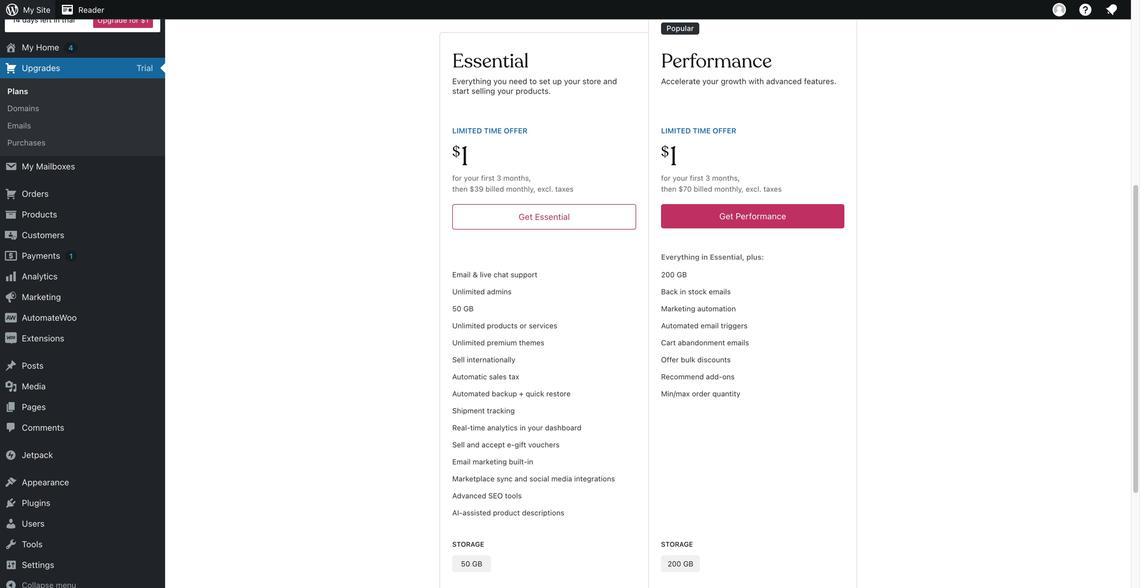 Task type: describe. For each thing, give the bounding box(es) containing it.
unlimited for unlimited products or services
[[453, 321, 485, 330]]

assisted
[[463, 508, 491, 517]]

for $1
[[129, 16, 149, 24]]

recommend add-ons
[[662, 372, 735, 381]]

descriptions
[[522, 508, 565, 517]]

seo
[[489, 491, 503, 500]]

automated for automated backup + quick restore
[[453, 389, 490, 398]]

my profile image
[[1053, 3, 1067, 16]]

for for for your first 3 months, then $70 billed monthly, excl. taxes
[[662, 174, 671, 182]]

jetpack
[[22, 450, 53, 460]]

1 limited from the left
[[453, 126, 482, 135]]

cart abandonment emails
[[662, 338, 750, 347]]

upgrade for $1 button
[[93, 12, 153, 28]]

14 days left in trial
[[12, 16, 75, 24]]

first for $39
[[481, 174, 495, 182]]

email for email marketing built-in
[[453, 457, 471, 466]]

marketplace sync and social media integrations
[[453, 474, 615, 483]]

restore
[[547, 389, 571, 398]]

get performance button
[[662, 204, 845, 228]]

performance inside button
[[736, 211, 787, 221]]

sales
[[489, 372, 507, 381]]

quantity
[[713, 389, 741, 398]]

back
[[662, 287, 678, 296]]

automatic
[[453, 372, 487, 381]]

unlimited products or services
[[453, 321, 558, 330]]

sell for sell and accept e-gift vouchers
[[453, 440, 465, 449]]

back in stock emails
[[662, 287, 731, 296]]

add-
[[706, 372, 723, 381]]

products link
[[0, 204, 165, 225]]

2 time from the left
[[693, 126, 711, 135]]

2 horizontal spatial offer
[[713, 126, 737, 135]]

emails
[[7, 121, 31, 130]]

discounts
[[698, 355, 731, 364]]

my for my site
[[23, 5, 34, 14]]

automation
[[698, 304, 736, 313]]

0 vertical spatial 200 gb
[[662, 270, 687, 279]]

reader
[[78, 5, 104, 14]]

storage for 200
[[662, 540, 693, 548]]

plans link
[[0, 83, 165, 100]]

advanced
[[453, 491, 487, 500]]

offer bulk discounts
[[662, 355, 731, 364]]

bulk
[[681, 355, 696, 364]]

internationally
[[467, 355, 516, 364]]

pages
[[22, 402, 46, 412]]

monthly, for $39
[[507, 185, 536, 193]]

sell for sell internationally
[[453, 355, 465, 364]]

shipment tracking
[[453, 406, 515, 415]]

automatewoo link
[[0, 307, 165, 328]]

support
[[511, 270, 538, 279]]

1 horizontal spatial offer
[[662, 355, 679, 364]]

my site
[[23, 5, 50, 14]]

automated for automated email triggers
[[662, 321, 699, 330]]

get essential button
[[453, 204, 637, 230]]

e-
[[507, 440, 515, 449]]

payments
[[22, 250, 60, 260]]

1 vertical spatial 200 gb
[[668, 559, 694, 568]]

social
[[530, 474, 550, 483]]

1 vertical spatial 200
[[668, 559, 682, 568]]

and inside everything you need to set up your store and start selling your products.
[[604, 76, 617, 86]]

in up gift
[[520, 423, 526, 432]]

my for my mailboxes
[[22, 161, 34, 171]]

features.
[[805, 76, 837, 86]]

your left growth
[[703, 76, 719, 86]]

set
[[539, 76, 551, 86]]

1 time from the left
[[484, 126, 502, 135]]

comments link
[[0, 417, 165, 438]]

manage your notifications image
[[1105, 2, 1120, 17]]

1 limited time offer from the left
[[453, 126, 528, 135]]

real-time analytics in your dashboard
[[453, 423, 582, 432]]

storage for 50
[[453, 540, 485, 548]]

help image
[[1079, 2, 1094, 17]]

img image for jetpack
[[5, 449, 17, 461]]

email for email & live chat support
[[453, 270, 471, 279]]

get essential
[[519, 212, 570, 222]]

email marketing built-in
[[453, 457, 534, 466]]

essential inside get essential 'button'
[[535, 212, 570, 222]]

upgrade
[[97, 16, 127, 24]]

plugins link
[[0, 493, 165, 513]]

themes
[[519, 338, 545, 347]]

tools link
[[0, 534, 165, 555]]

abandonment
[[678, 338, 726, 347]]

analytics
[[22, 271, 58, 281]]

you
[[494, 76, 507, 86]]

taxes for then $39 billed monthly, excl. taxes
[[556, 185, 574, 193]]

everything for everything you need to set up your store and start selling your products.
[[453, 76, 492, 86]]

your up vouchers
[[528, 423, 543, 432]]

billed for $39
[[486, 185, 504, 193]]

months, for $70
[[713, 174, 740, 182]]

your inside "for your first 3 months, then $70 billed monthly, excl. taxes"
[[673, 174, 688, 182]]

vouchers
[[529, 440, 560, 449]]

sell and accept e-gift vouchers
[[453, 440, 560, 449]]

everything in essential, plus:
[[662, 253, 765, 261]]

excl. for then $39 billed monthly, excl. taxes
[[538, 185, 554, 193]]

0 vertical spatial performance
[[662, 49, 772, 74]]

for for for your first 3 months, then $39 billed monthly, excl. taxes
[[453, 174, 462, 182]]

then for for your first 3 months, then $39 billed monthly, excl. taxes
[[453, 185, 468, 193]]

4
[[68, 43, 73, 52]]

premium
[[487, 338, 517, 347]]

taxes for then $70 billed monthly, excl. taxes
[[764, 185, 782, 193]]

for your first 3 months, then $70 billed monthly, excl. taxes
[[662, 174, 782, 193]]

unlimited premium themes
[[453, 338, 545, 347]]

extensions
[[22, 333, 64, 343]]

settings
[[22, 560, 54, 570]]

built-
[[509, 457, 528, 466]]

marketing link
[[0, 287, 165, 307]]

upgrade for $1
[[97, 16, 149, 24]]

accelerate
[[662, 76, 701, 86]]

accelerate your growth with advanced features.
[[662, 76, 837, 86]]

start
[[453, 86, 470, 95]]

jetpack link
[[0, 445, 165, 465]]

backup
[[492, 389, 517, 398]]

to
[[530, 76, 537, 86]]

essential,
[[710, 253, 745, 261]]

14
[[12, 16, 20, 24]]

live
[[480, 270, 492, 279]]

store
[[583, 76, 602, 86]]

cart
[[662, 338, 676, 347]]

users link
[[0, 513, 165, 534]]



Task type: locate. For each thing, give the bounding box(es) containing it.
0 horizontal spatial storage
[[453, 540, 485, 548]]

billed right $39
[[486, 185, 504, 193]]

1 $ from the left
[[453, 142, 461, 161]]

dashboard
[[545, 423, 582, 432]]

offer down products.
[[504, 126, 528, 135]]

1 img image from the top
[[5, 250, 17, 262]]

sell down the real-
[[453, 440, 465, 449]]

2 taxes from the left
[[764, 185, 782, 193]]

site
[[36, 5, 50, 14]]

2 storage from the left
[[662, 540, 693, 548]]

tax
[[509, 372, 520, 381]]

marketing down analytics
[[22, 292, 61, 302]]

reader link
[[55, 0, 109, 19]]

offer down cart at right bottom
[[662, 355, 679, 364]]

0 horizontal spatial limited time offer
[[453, 126, 528, 135]]

1 taxes from the left
[[556, 185, 574, 193]]

2 3 from the left
[[706, 174, 711, 182]]

then inside "for your first 3 months, then $70 billed monthly, excl. taxes"
[[662, 185, 677, 193]]

3 inside "for your first 3 months, then $70 billed monthly, excl. taxes"
[[706, 174, 711, 182]]

1 horizontal spatial taxes
[[764, 185, 782, 193]]

automated up cart at right bottom
[[662, 321, 699, 330]]

img image inside extensions link
[[5, 332, 17, 344]]

your right up
[[564, 76, 581, 86]]

billed
[[486, 185, 504, 193], [694, 185, 713, 193]]

emails up the automation
[[709, 287, 731, 296]]

sync
[[497, 474, 513, 483]]

1 horizontal spatial essential
[[535, 212, 570, 222]]

media
[[22, 381, 46, 391]]

your inside for your first 3 months, then $39 billed monthly, excl. taxes
[[464, 174, 479, 182]]

with
[[749, 76, 765, 86]]

admins
[[487, 287, 512, 296]]

everything inside everything you need to set up your store and start selling your products.
[[453, 76, 492, 86]]

essential
[[453, 49, 529, 74], [535, 212, 570, 222]]

2 months, from the left
[[713, 174, 740, 182]]

time down accelerate
[[693, 126, 711, 135]]

ons
[[723, 372, 735, 381]]

0 vertical spatial marketing
[[22, 292, 61, 302]]

unlimited for unlimited premium themes
[[453, 338, 485, 347]]

everything for everything in essential, plus:
[[662, 253, 700, 261]]

left
[[40, 16, 52, 24]]

stock
[[689, 287, 707, 296]]

then inside for your first 3 months, then $39 billed monthly, excl. taxes
[[453, 185, 468, 193]]

1 vertical spatial everything
[[662, 253, 700, 261]]

monthly, for $70
[[715, 185, 744, 193]]

billed right $70
[[694, 185, 713, 193]]

my home
[[22, 42, 59, 52]]

1 horizontal spatial first
[[690, 174, 704, 182]]

1 vertical spatial automated
[[453, 389, 490, 398]]

marketing for marketing automation
[[662, 304, 696, 313]]

0 horizontal spatial monthly,
[[507, 185, 536, 193]]

2 limited time offer from the left
[[662, 126, 737, 135]]

0 horizontal spatial billed
[[486, 185, 504, 193]]

in
[[702, 253, 708, 261], [680, 287, 687, 296], [520, 423, 526, 432], [528, 457, 534, 466]]

email
[[453, 270, 471, 279], [453, 457, 471, 466]]

0 horizontal spatial get
[[519, 212, 533, 222]]

growth
[[721, 76, 747, 86]]

2 $ from the left
[[662, 142, 670, 161]]

upgrades
[[22, 63, 60, 73]]

offer down growth
[[713, 126, 737, 135]]

0 vertical spatial everything
[[453, 76, 492, 86]]

in left essential,
[[702, 253, 708, 261]]

first inside for your first 3 months, then $39 billed monthly, excl. taxes
[[481, 174, 495, 182]]

plans
[[7, 87, 28, 96]]

months, inside "for your first 3 months, then $70 billed monthly, excl. taxes"
[[713, 174, 740, 182]]

0 vertical spatial 50
[[453, 304, 462, 313]]

3 up get essential 'button'
[[497, 174, 502, 182]]

+
[[519, 389, 524, 398]]

1 horizontal spatial 1
[[461, 140, 469, 174]]

for your first 3 months, then $39 billed monthly, excl. taxes
[[453, 174, 574, 193]]

users
[[22, 518, 45, 528]]

excl. inside for your first 3 months, then $39 billed monthly, excl. taxes
[[538, 185, 554, 193]]

50 gb down assisted
[[461, 559, 483, 568]]

automatic sales tax
[[453, 372, 520, 381]]

automatewoo
[[22, 312, 77, 322]]

media link
[[0, 376, 165, 397]]

1 vertical spatial emails
[[728, 338, 750, 347]]

in up marketplace sync and social media integrations
[[528, 457, 534, 466]]

1 horizontal spatial storage
[[662, 540, 693, 548]]

1 horizontal spatial limited
[[662, 126, 691, 135]]

0 horizontal spatial taxes
[[556, 185, 574, 193]]

3 unlimited from the top
[[453, 338, 485, 347]]

everything you need to set up your store and start selling your products.
[[453, 76, 617, 95]]

and right store
[[604, 76, 617, 86]]

marketing
[[473, 457, 507, 466]]

integrations
[[575, 474, 615, 483]]

your up $70
[[673, 174, 688, 182]]

and right sync
[[515, 474, 528, 483]]

excl.
[[538, 185, 554, 193], [746, 185, 762, 193]]

monthly, up get essential
[[507, 185, 536, 193]]

img image for payments
[[5, 250, 17, 262]]

1 vertical spatial marketing
[[662, 304, 696, 313]]

ai-assisted product descriptions
[[453, 508, 565, 517]]

1 vertical spatial unlimited
[[453, 321, 485, 330]]

1 vertical spatial 50
[[461, 559, 470, 568]]

automated down the automatic
[[453, 389, 490, 398]]

customers link
[[0, 225, 165, 245]]

excl. inside "for your first 3 months, then $70 billed monthly, excl. taxes"
[[746, 185, 762, 193]]

excl. for then $70 billed monthly, excl. taxes
[[746, 185, 762, 193]]

quick
[[526, 389, 545, 398]]

0 horizontal spatial marketing
[[22, 292, 61, 302]]

unlimited down &
[[453, 287, 485, 296]]

get for get essential
[[519, 212, 533, 222]]

1 vertical spatial essential
[[535, 212, 570, 222]]

3 up the get performance button
[[706, 174, 711, 182]]

first up $39
[[481, 174, 495, 182]]

0 vertical spatial sell
[[453, 355, 465, 364]]

1 email from the top
[[453, 270, 471, 279]]

comments
[[22, 422, 64, 432]]

1 months, from the left
[[504, 174, 531, 182]]

for inside "for your first 3 months, then $70 billed monthly, excl. taxes"
[[662, 174, 671, 182]]

2 vertical spatial my
[[22, 161, 34, 171]]

posts
[[22, 360, 44, 370]]

real-
[[453, 423, 471, 432]]

months, up get essential
[[504, 174, 531, 182]]

0 horizontal spatial excl.
[[538, 185, 554, 193]]

automated
[[662, 321, 699, 330], [453, 389, 490, 398]]

everything
[[453, 76, 492, 86], [662, 253, 700, 261]]

4 img image from the top
[[5, 449, 17, 461]]

limited
[[453, 126, 482, 135], [662, 126, 691, 135]]

0 horizontal spatial 1
[[69, 252, 73, 260]]

1 first from the left
[[481, 174, 495, 182]]

taxes up get essential
[[556, 185, 574, 193]]

0 horizontal spatial and
[[467, 440, 480, 449]]

3 img image from the top
[[5, 332, 17, 344]]

tools
[[505, 491, 522, 500]]

limited time offer down "selling"
[[453, 126, 528, 135]]

days
[[22, 16, 38, 24]]

0 horizontal spatial offer
[[504, 126, 528, 135]]

monthly, inside "for your first 3 months, then $70 billed monthly, excl. taxes"
[[715, 185, 744, 193]]

0 vertical spatial 200
[[662, 270, 675, 279]]

0 horizontal spatial 3
[[497, 174, 502, 182]]

1 monthly, from the left
[[507, 185, 536, 193]]

my up days
[[23, 5, 34, 14]]

3 for $70
[[706, 174, 711, 182]]

0 horizontal spatial for
[[453, 174, 462, 182]]

img image inside 'automatewoo' link
[[5, 312, 17, 324]]

0 horizontal spatial automated
[[453, 389, 490, 398]]

performance up growth
[[662, 49, 772, 74]]

automated backup + quick restore
[[453, 389, 571, 398]]

your down 'you'
[[498, 86, 514, 95]]

50 down unlimited admins
[[453, 304, 462, 313]]

selling
[[472, 86, 496, 95]]

50
[[453, 304, 462, 313], [461, 559, 470, 568]]

2 horizontal spatial and
[[604, 76, 617, 86]]

2 sell from the top
[[453, 440, 465, 449]]

limited down accelerate
[[662, 126, 691, 135]]

1 horizontal spatial limited time offer
[[662, 126, 737, 135]]

get down for your first 3 months, then $39 billed monthly, excl. taxes
[[519, 212, 533, 222]]

0 horizontal spatial essential
[[453, 49, 529, 74]]

2 for from the left
[[662, 174, 671, 182]]

first inside "for your first 3 months, then $70 billed monthly, excl. taxes"
[[690, 174, 704, 182]]

first for $70
[[690, 174, 704, 182]]

my down purchases
[[22, 161, 34, 171]]

2 unlimited from the top
[[453, 321, 485, 330]]

months, inside for your first 3 months, then $39 billed monthly, excl. taxes
[[504, 174, 531, 182]]

orders link
[[0, 183, 165, 204]]

my site link
[[0, 0, 55, 19]]

limited time offer
[[453, 126, 528, 135], [662, 126, 737, 135]]

billed for $70
[[694, 185, 713, 193]]

2 vertical spatial and
[[515, 474, 528, 483]]

triggers
[[721, 321, 748, 330]]

your up $39
[[464, 174, 479, 182]]

then left $70
[[662, 185, 677, 193]]

get inside 'button'
[[519, 212, 533, 222]]

get down "for your first 3 months, then $70 billed monthly, excl. taxes"
[[720, 211, 734, 221]]

0 horizontal spatial everything
[[453, 76, 492, 86]]

1 horizontal spatial marketing
[[662, 304, 696, 313]]

0 vertical spatial email
[[453, 270, 471, 279]]

min/max order quantity
[[662, 389, 741, 398]]

marketing for marketing
[[22, 292, 61, 302]]

email left &
[[453, 270, 471, 279]]

first up $70
[[690, 174, 704, 182]]

tools
[[22, 539, 43, 549]]

1 vertical spatial performance
[[736, 211, 787, 221]]

50 gb down unlimited admins
[[453, 304, 474, 313]]

2 img image from the top
[[5, 312, 17, 324]]

domains link
[[0, 100, 165, 117]]

0 vertical spatial automated
[[662, 321, 699, 330]]

2 first from the left
[[690, 174, 704, 182]]

excl. up get essential
[[538, 185, 554, 193]]

1 horizontal spatial $ 1
[[662, 140, 678, 174]]

1 horizontal spatial everything
[[662, 253, 700, 261]]

email up marketplace
[[453, 457, 471, 466]]

get
[[720, 211, 734, 221], [519, 212, 533, 222]]

1 unlimited from the top
[[453, 287, 485, 296]]

gb
[[677, 270, 687, 279], [464, 304, 474, 313], [472, 559, 483, 568], [684, 559, 694, 568]]

3 inside for your first 3 months, then $39 billed monthly, excl. taxes
[[497, 174, 502, 182]]

or
[[520, 321, 527, 330]]

0 vertical spatial my
[[23, 5, 34, 14]]

appearance
[[22, 477, 69, 487]]

1 billed from the left
[[486, 185, 504, 193]]

1 vertical spatial sell
[[453, 440, 465, 449]]

time down "selling"
[[484, 126, 502, 135]]

shipment
[[453, 406, 485, 415]]

1 sell from the top
[[453, 355, 465, 364]]

my for my home
[[22, 42, 34, 52]]

1 horizontal spatial months,
[[713, 174, 740, 182]]

2 limited from the left
[[662, 126, 691, 135]]

time
[[471, 423, 486, 432]]

0 horizontal spatial then
[[453, 185, 468, 193]]

media
[[552, 474, 573, 483]]

1 horizontal spatial $
[[662, 142, 670, 161]]

my mailboxes
[[22, 161, 75, 171]]

emails down triggers
[[728, 338, 750, 347]]

1 storage from the left
[[453, 540, 485, 548]]

2 excl. from the left
[[746, 185, 762, 193]]

1 horizontal spatial excl.
[[746, 185, 762, 193]]

0 vertical spatial and
[[604, 76, 617, 86]]

1 vertical spatial email
[[453, 457, 471, 466]]

50 gb
[[453, 304, 474, 313], [461, 559, 483, 568]]

1 for from the left
[[453, 174, 462, 182]]

everything up back
[[662, 253, 700, 261]]

monthly, up get performance
[[715, 185, 744, 193]]

months, up get performance
[[713, 174, 740, 182]]

2 billed from the left
[[694, 185, 713, 193]]

1 excl. from the left
[[538, 185, 554, 193]]

1 horizontal spatial monthly,
[[715, 185, 744, 193]]

marketing down back
[[662, 304, 696, 313]]

1 vertical spatial and
[[467, 440, 480, 449]]

1 $ 1 from the left
[[453, 140, 469, 174]]

unlimited left products
[[453, 321, 485, 330]]

1 horizontal spatial get
[[720, 211, 734, 221]]

performance up plus:
[[736, 211, 787, 221]]

email
[[701, 321, 719, 330]]

taxes inside for your first 3 months, then $39 billed monthly, excl. taxes
[[556, 185, 574, 193]]

0 horizontal spatial $
[[453, 142, 461, 161]]

everything up start
[[453, 76, 492, 86]]

img image
[[5, 250, 17, 262], [5, 312, 17, 324], [5, 332, 17, 344], [5, 449, 17, 461]]

0 horizontal spatial limited
[[453, 126, 482, 135]]

1 horizontal spatial billed
[[694, 185, 713, 193]]

50 down ai-
[[461, 559, 470, 568]]

0 vertical spatial emails
[[709, 287, 731, 296]]

img image left 'automatewoo'
[[5, 312, 17, 324]]

sell up the automatic
[[453, 355, 465, 364]]

months, for $39
[[504, 174, 531, 182]]

for inside for your first 3 months, then $39 billed monthly, excl. taxes
[[453, 174, 462, 182]]

then for for your first 3 months, then $70 billed monthly, excl. taxes
[[662, 185, 677, 193]]

1 horizontal spatial then
[[662, 185, 677, 193]]

0 horizontal spatial months,
[[504, 174, 531, 182]]

2 $ 1 from the left
[[662, 140, 678, 174]]

0 vertical spatial unlimited
[[453, 287, 485, 296]]

my left home
[[22, 42, 34, 52]]

taxes up get performance
[[764, 185, 782, 193]]

img image left 'jetpack'
[[5, 449, 17, 461]]

unlimited
[[453, 287, 485, 296], [453, 321, 485, 330], [453, 338, 485, 347]]

img image left "payments"
[[5, 250, 17, 262]]

taxes
[[556, 185, 574, 193], [764, 185, 782, 193]]

unlimited for unlimited admins
[[453, 287, 485, 296]]

marketing inside "link"
[[22, 292, 61, 302]]

2 then from the left
[[662, 185, 677, 193]]

img image inside jetpack link
[[5, 449, 17, 461]]

excl. up get performance
[[746, 185, 762, 193]]

img image left extensions
[[5, 332, 17, 344]]

then left $39
[[453, 185, 468, 193]]

billed inside for your first 3 months, then $39 billed monthly, excl. taxes
[[486, 185, 504, 193]]

products.
[[516, 86, 551, 95]]

get for get performance
[[720, 211, 734, 221]]

2 vertical spatial unlimited
[[453, 338, 485, 347]]

1 horizontal spatial time
[[693, 126, 711, 135]]

2 horizontal spatial 1
[[670, 140, 678, 174]]

1 horizontal spatial and
[[515, 474, 528, 483]]

img image for automatewoo
[[5, 312, 17, 324]]

billed inside "for your first 3 months, then $70 billed monthly, excl. taxes"
[[694, 185, 713, 193]]

essential down for your first 3 months, then $39 billed monthly, excl. taxes
[[535, 212, 570, 222]]

0 vertical spatial essential
[[453, 49, 529, 74]]

extensions link
[[0, 328, 165, 349]]

0 horizontal spatial first
[[481, 174, 495, 182]]

taxes inside "for your first 3 months, then $70 billed monthly, excl. taxes"
[[764, 185, 782, 193]]

min/max
[[662, 389, 690, 398]]

1 horizontal spatial for
[[662, 174, 671, 182]]

unlimited up sell internationally
[[453, 338, 485, 347]]

automated email triggers
[[662, 321, 748, 330]]

domains
[[7, 104, 39, 113]]

0 horizontal spatial time
[[484, 126, 502, 135]]

and down time
[[467, 440, 480, 449]]

get inside button
[[720, 211, 734, 221]]

0 horizontal spatial $ 1
[[453, 140, 469, 174]]

in right back
[[680, 287, 687, 296]]

unlimited admins
[[453, 287, 512, 296]]

200 gb
[[662, 270, 687, 279], [668, 559, 694, 568]]

0 vertical spatial 50 gb
[[453, 304, 474, 313]]

1 vertical spatial my
[[22, 42, 34, 52]]

marketing automation
[[662, 304, 736, 313]]

products
[[487, 321, 518, 330]]

3 for $39
[[497, 174, 502, 182]]

limited down start
[[453, 126, 482, 135]]

essential up 'you'
[[453, 49, 529, 74]]

1 vertical spatial 50 gb
[[461, 559, 483, 568]]

storage
[[453, 540, 485, 548], [662, 540, 693, 548]]

1 horizontal spatial automated
[[662, 321, 699, 330]]

img image for extensions
[[5, 332, 17, 344]]

home
[[36, 42, 59, 52]]

monthly, inside for your first 3 months, then $39 billed monthly, excl. taxes
[[507, 185, 536, 193]]

2 email from the top
[[453, 457, 471, 466]]

2 monthly, from the left
[[715, 185, 744, 193]]

time
[[484, 126, 502, 135], [693, 126, 711, 135]]

1 horizontal spatial 3
[[706, 174, 711, 182]]

1 then from the left
[[453, 185, 468, 193]]

limited time offer down accelerate
[[662, 126, 737, 135]]

1 3 from the left
[[497, 174, 502, 182]]

&
[[473, 270, 478, 279]]



Task type: vqa. For each thing, say whether or not it's contained in the screenshot.
second taxes
yes



